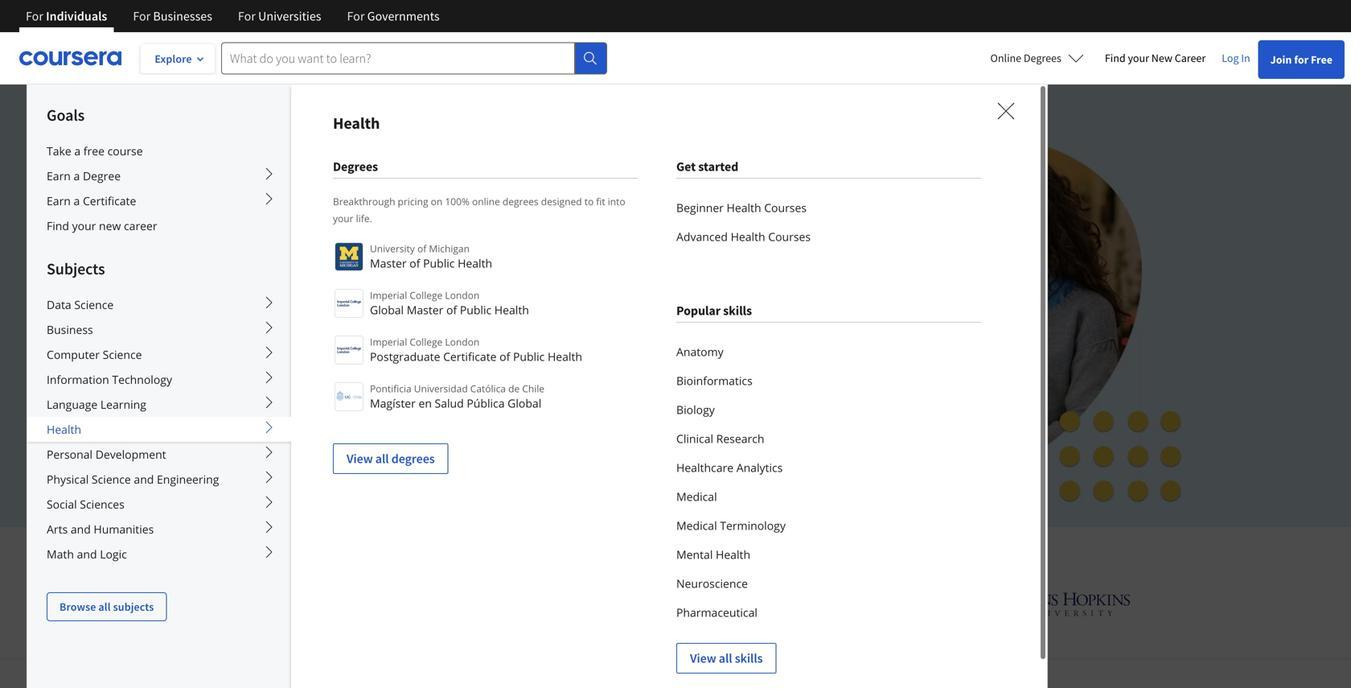 Task type: vqa. For each thing, say whether or not it's contained in the screenshot.
top that
no



Task type: describe. For each thing, give the bounding box(es) containing it.
personal development
[[47, 447, 166, 462]]

anatomy link
[[677, 337, 982, 366]]

imperial college london global master of public health
[[370, 288, 529, 317]]

ready
[[352, 254, 399, 278]]

pricing
[[398, 195, 429, 208]]

universities
[[579, 540, 682, 566]]

imperial for global
[[370, 288, 407, 302]]

university of illinois at urbana-champaign image
[[220, 591, 346, 617]]

subjects
[[47, 259, 105, 279]]

science for data
[[74, 297, 114, 312]]

earn a certificate button
[[27, 188, 291, 213]]

or
[[209, 436, 221, 451]]

/month,
[[229, 361, 274, 376]]

unlimited access to 7,000+ world-class courses, hands-on projects, and job-ready certificate programs—all included in your subscription
[[209, 226, 702, 307]]

math and logic
[[47, 546, 127, 562]]

engineering
[[157, 472, 219, 487]]

browse
[[60, 600, 96, 614]]

sciences
[[80, 497, 125, 512]]

college for certificate
[[410, 335, 443, 348]]

back
[[393, 436, 419, 451]]

business button
[[27, 317, 291, 342]]

free inside button
[[300, 398, 324, 414]]

7-
[[265, 398, 276, 414]]

medical link
[[677, 482, 982, 511]]

join
[[1271, 52, 1293, 67]]

arts
[[47, 521, 68, 537]]

start 7-day free trial
[[235, 398, 353, 414]]

course
[[108, 143, 143, 159]]

in
[[1242, 51, 1251, 65]]

en
[[419, 396, 432, 411]]

a for free
[[74, 143, 81, 159]]

health inside university of michigan master of public health
[[458, 256, 493, 271]]

beginner health courses
[[677, 200, 807, 215]]

your inside breakthrough pricing on 100% online degrees designed to fit into your life.
[[333, 212, 354, 225]]

data science
[[47, 297, 114, 312]]

find for find your new career
[[47, 218, 69, 233]]

view for view all degrees
[[347, 451, 373, 467]]

pontificia universidad católica de chile magíster en salud pública global
[[370, 382, 545, 411]]

analytics
[[737, 460, 783, 475]]

1 horizontal spatial free
[[1312, 52, 1333, 67]]

for for governments
[[347, 8, 365, 24]]

career
[[1175, 51, 1206, 65]]

medical for medical
[[677, 489, 718, 504]]

pública
[[467, 396, 505, 411]]

math and logic button
[[27, 542, 291, 567]]

hands-
[[604, 226, 660, 250]]

skills inside 'list'
[[735, 650, 763, 666]]

new
[[1152, 51, 1173, 65]]

on inside breakthrough pricing on 100% online degrees designed to fit into your life.
[[431, 195, 443, 208]]

mental health
[[677, 547, 751, 562]]

log
[[1223, 51, 1240, 65]]

data science button
[[27, 292, 291, 317]]

career
[[124, 218, 157, 233]]

social
[[47, 497, 77, 512]]

your inside explore menu element
[[72, 218, 96, 233]]

health inside 'link'
[[731, 229, 766, 244]]

medical terminology link
[[677, 511, 982, 540]]

earn a certificate
[[47, 193, 136, 208]]

physical
[[47, 472, 89, 487]]

neuroscience link
[[677, 569, 982, 598]]

browse all subjects button
[[47, 592, 167, 621]]

or $399 /year with 14-day money-back guarantee
[[209, 436, 480, 451]]

view all skills link
[[677, 643, 777, 674]]

for universities
[[238, 8, 321, 24]]

explore menu element
[[27, 84, 291, 621]]

started
[[699, 159, 739, 175]]

public inside university of michigan master of public health
[[423, 256, 455, 271]]

/year
[[250, 436, 280, 451]]

to inside "unlimited access to 7,000+ world-class courses, hands-on projects, and job-ready certificate programs—all included in your subscription"
[[353, 226, 370, 250]]

subjects
[[113, 600, 154, 614]]

imperial college london logo image for global master of public health
[[335, 289, 364, 318]]

clinical
[[677, 431, 714, 446]]

advanced
[[677, 229, 728, 244]]

earn a degree button
[[27, 163, 291, 188]]

free
[[84, 143, 105, 159]]

logic
[[100, 546, 127, 562]]

postgraduate
[[370, 349, 441, 364]]

certificate inside imperial college london postgraduate certificate of public health
[[443, 349, 497, 364]]

for for individuals
[[26, 8, 43, 24]]

plus
[[960, 540, 998, 566]]

14-
[[311, 436, 327, 451]]

leading universities and companies with coursera plus
[[503, 540, 998, 566]]

1 horizontal spatial with
[[830, 540, 868, 566]]

projects,
[[209, 254, 280, 278]]

coursera plus image
[[209, 151, 454, 175]]

courses for advanced health courses
[[769, 229, 811, 244]]

biology
[[677, 402, 715, 417]]

for for businesses
[[133, 8, 151, 24]]

anatomy
[[677, 344, 724, 359]]

online
[[472, 195, 500, 208]]

católica
[[471, 382, 506, 395]]

online degrees
[[991, 51, 1062, 65]]

imperial college london postgraduate certificate of public health
[[370, 335, 583, 364]]

global inside the imperial college london global master of public health
[[370, 302, 404, 317]]

leading
[[508, 540, 574, 566]]

and right arts
[[71, 521, 91, 537]]

social sciences button
[[27, 492, 291, 517]]

subscription
[[252, 283, 353, 307]]

100%
[[445, 195, 470, 208]]

popular skills list
[[677, 337, 982, 674]]

magíster
[[370, 396, 416, 411]]

personal development button
[[27, 442, 291, 467]]

london for certificate
[[445, 335, 480, 348]]

of inside imperial college london postgraduate certificate of public health
[[500, 349, 510, 364]]

designed
[[541, 195, 582, 208]]

log in
[[1223, 51, 1251, 65]]

health inside popular skills 'list'
[[716, 547, 751, 562]]

in
[[686, 254, 702, 278]]

1 horizontal spatial day
[[327, 436, 348, 451]]

a for certificate
[[74, 193, 80, 208]]

degrees list
[[333, 241, 638, 474]]

7,000+
[[374, 226, 429, 250]]

medical for medical terminology
[[677, 518, 718, 533]]

computer
[[47, 347, 100, 362]]

language learning
[[47, 397, 146, 412]]



Task type: locate. For each thing, give the bounding box(es) containing it.
on left 100%
[[431, 195, 443, 208]]

for governments
[[347, 8, 440, 24]]

mental health link
[[677, 540, 982, 569]]

0 vertical spatial certificate
[[83, 193, 136, 208]]

certificate up new
[[83, 193, 136, 208]]

1 medical from the top
[[677, 489, 718, 504]]

world-
[[434, 226, 486, 250]]

4 for from the left
[[347, 8, 365, 24]]

for for universities
[[238, 8, 256, 24]]

start 7-day free trial button
[[209, 386, 378, 425]]

master down university
[[370, 256, 407, 271]]

0 vertical spatial courses
[[765, 200, 807, 215]]

free
[[1312, 52, 1333, 67], [300, 398, 324, 414]]

degrees right online
[[1024, 51, 1062, 65]]

1 vertical spatial with
[[830, 540, 868, 566]]

health inside the imperial college london global master of public health
[[495, 302, 529, 317]]

1 vertical spatial global
[[508, 396, 542, 411]]

1 london from the top
[[445, 288, 480, 302]]

trial
[[327, 398, 353, 414]]

programs—all
[[490, 254, 607, 278]]

coursera
[[873, 540, 955, 566]]

public inside imperial college london postgraduate certificate of public health
[[513, 349, 545, 364]]

0 vertical spatial a
[[74, 143, 81, 159]]

technology
[[112, 372, 172, 387]]

2 medical from the top
[[677, 518, 718, 533]]

all for skills
[[719, 650, 733, 666]]

global inside pontificia universidad católica de chile magíster en salud pública global
[[508, 396, 542, 411]]

0 vertical spatial all
[[376, 451, 389, 467]]

2 imperial from the top
[[370, 335, 407, 348]]

1 horizontal spatial on
[[660, 226, 682, 250]]

imperial for postgraduate
[[370, 335, 407, 348]]

2 london from the top
[[445, 335, 480, 348]]

1 vertical spatial london
[[445, 335, 480, 348]]

life.
[[356, 212, 372, 225]]

0 vertical spatial public
[[423, 256, 455, 271]]

public for certificate
[[513, 349, 545, 364]]

2 vertical spatial science
[[92, 472, 131, 487]]

imperial up postgraduate
[[370, 335, 407, 348]]

governments
[[367, 8, 440, 24]]

imperial college london logo image up the pontificia universidad católica de chile logo
[[335, 336, 364, 365]]

science up information technology
[[103, 347, 142, 362]]

0 vertical spatial science
[[74, 297, 114, 312]]

2 vertical spatial a
[[74, 193, 80, 208]]

1 earn from the top
[[47, 168, 71, 183]]

college for master
[[410, 288, 443, 302]]

2 vertical spatial all
[[719, 650, 733, 666]]

courses inside 'link'
[[769, 229, 811, 244]]

earn down take
[[47, 168, 71, 183]]

universities
[[258, 8, 321, 24]]

of left michigan
[[418, 242, 427, 255]]

1 for from the left
[[26, 8, 43, 24]]

de
[[509, 382, 520, 395]]

certificate up católica
[[443, 349, 497, 364]]

of down "certificate"
[[447, 302, 457, 317]]

0 vertical spatial with
[[283, 436, 308, 451]]

2 horizontal spatial all
[[719, 650, 733, 666]]

courses,
[[531, 226, 599, 250]]

3 for from the left
[[238, 8, 256, 24]]

with up neuroscience link
[[830, 540, 868, 566]]

public up chile
[[513, 349, 545, 364]]

health inside imperial college london postgraduate certificate of public health
[[548, 349, 583, 364]]

language
[[47, 397, 98, 412]]

language learning button
[[27, 392, 291, 417]]

1 vertical spatial degrees
[[392, 451, 435, 467]]

1 horizontal spatial find
[[1106, 51, 1126, 65]]

with left 14-
[[283, 436, 308, 451]]

online degrees button
[[978, 40, 1098, 76]]

london for master
[[445, 288, 480, 302]]

start
[[235, 398, 263, 414]]

and inside "unlimited access to 7,000+ world-class courses, hands-on projects, and job-ready certificate programs—all included in your subscription"
[[284, 254, 316, 278]]

day left money-
[[327, 436, 348, 451]]

humanities
[[94, 521, 154, 537]]

imperial college london logo image for postgraduate certificate of public health
[[335, 336, 364, 365]]

earn for earn a certificate
[[47, 193, 71, 208]]

london down "certificate"
[[445, 288, 480, 302]]

imperial down ready
[[370, 288, 407, 302]]

1 vertical spatial imperial
[[370, 335, 407, 348]]

1 vertical spatial certificate
[[443, 349, 497, 364]]

earn a degree
[[47, 168, 121, 183]]

find inside explore menu element
[[47, 218, 69, 233]]

banner navigation
[[13, 0, 453, 32]]

find your new career link
[[1098, 48, 1215, 68]]

1 vertical spatial view
[[690, 650, 717, 666]]

group
[[27, 84, 1049, 688]]

neuroscience
[[677, 576, 748, 591]]

2 earn from the top
[[47, 193, 71, 208]]

1 college from the top
[[410, 288, 443, 302]]

get
[[677, 159, 696, 175]]

find your new career
[[1106, 51, 1206, 65]]

college
[[410, 288, 443, 302], [410, 335, 443, 348]]

master down "certificate"
[[407, 302, 444, 317]]

1 vertical spatial degrees
[[333, 159, 378, 175]]

social sciences
[[47, 497, 125, 512]]

What do you want to learn? text field
[[221, 42, 575, 74]]

1 vertical spatial imperial college london logo image
[[335, 336, 364, 365]]

0 vertical spatial degrees
[[1024, 51, 1062, 65]]

imperial
[[370, 288, 407, 302], [370, 335, 407, 348]]

free right the for
[[1312, 52, 1333, 67]]

0 horizontal spatial global
[[370, 302, 404, 317]]

health inside popup button
[[47, 422, 81, 437]]

1 horizontal spatial to
[[585, 195, 594, 208]]

1 vertical spatial public
[[460, 302, 492, 317]]

to left fit
[[585, 195, 594, 208]]

1 vertical spatial to
[[353, 226, 370, 250]]

all right the browse at the left bottom of the page
[[99, 600, 111, 614]]

college down "certificate"
[[410, 288, 443, 302]]

and inside popup button
[[134, 472, 154, 487]]

0 horizontal spatial public
[[423, 256, 455, 271]]

0 horizontal spatial all
[[99, 600, 111, 614]]

fit
[[597, 195, 606, 208]]

0 vertical spatial free
[[1312, 52, 1333, 67]]

certificate inside dropdown button
[[83, 193, 136, 208]]

2 college from the top
[[410, 335, 443, 348]]

take a free course link
[[27, 138, 291, 163]]

0 vertical spatial degrees
[[503, 195, 539, 208]]

courses for beginner health courses
[[765, 200, 807, 215]]

medical down healthcare
[[677, 489, 718, 504]]

group containing goals
[[27, 84, 1049, 688]]

courses inside "link"
[[765, 200, 807, 215]]

view down pharmaceutical
[[690, 650, 717, 666]]

pharmaceutical link
[[677, 598, 982, 627]]

explore
[[155, 52, 192, 66]]

$399
[[224, 436, 250, 451]]

to inside breakthrough pricing on 100% online degrees designed to fit into your life.
[[585, 195, 594, 208]]

master inside university of michigan master of public health
[[370, 256, 407, 271]]

1 vertical spatial a
[[74, 168, 80, 183]]

new
[[99, 218, 121, 233]]

pontificia
[[370, 382, 412, 395]]

1 vertical spatial medical
[[677, 518, 718, 533]]

0 horizontal spatial degrees
[[333, 159, 378, 175]]

all left back
[[376, 451, 389, 467]]

johns hopkins university image
[[979, 589, 1131, 619]]

2 horizontal spatial public
[[513, 349, 545, 364]]

university of michigan image
[[663, 582, 706, 626]]

0 vertical spatial imperial college london logo image
[[335, 289, 364, 318]]

courses up the advanced health courses
[[765, 200, 807, 215]]

london down the imperial college london global master of public health
[[445, 335, 480, 348]]

0 horizontal spatial certificate
[[83, 193, 136, 208]]

information technology button
[[27, 367, 291, 392]]

0 vertical spatial on
[[431, 195, 443, 208]]

take a free course
[[47, 143, 143, 159]]

science inside popup button
[[92, 472, 131, 487]]

degrees
[[1024, 51, 1062, 65], [333, 159, 378, 175]]

beginner
[[677, 200, 724, 215]]

pharmaceutical
[[677, 605, 758, 620]]

global
[[370, 302, 404, 317], [508, 396, 542, 411]]

1 imperial from the top
[[370, 288, 407, 302]]

skills
[[724, 303, 752, 319], [735, 650, 763, 666]]

view inside the "degrees" list
[[347, 451, 373, 467]]

college inside imperial college london postgraduate certificate of public health
[[410, 335, 443, 348]]

advanced health courses link
[[677, 222, 982, 251]]

1 horizontal spatial view
[[690, 650, 717, 666]]

clinical research
[[677, 431, 765, 446]]

health inside "link"
[[727, 200, 762, 215]]

earn for earn a degree
[[47, 168, 71, 183]]

1 horizontal spatial certificate
[[443, 349, 497, 364]]

all inside browse all subjects button
[[99, 600, 111, 614]]

arts and humanities
[[47, 521, 154, 537]]

of up de
[[500, 349, 510, 364]]

global down ready
[[370, 302, 404, 317]]

breakthrough
[[333, 195, 395, 208]]

companies
[[726, 540, 825, 566]]

1 vertical spatial on
[[660, 226, 682, 250]]

of inside the imperial college london global master of public health
[[447, 302, 457, 317]]

mental
[[677, 547, 713, 562]]

all inside view all skills link
[[719, 650, 733, 666]]

0 vertical spatial college
[[410, 288, 443, 302]]

public for master
[[460, 302, 492, 317]]

london inside the imperial college london global master of public health
[[445, 288, 480, 302]]

master inside the imperial college london global master of public health
[[407, 302, 444, 317]]

for
[[1295, 52, 1309, 67]]

science for computer
[[103, 347, 142, 362]]

and up the subscription
[[284, 254, 316, 278]]

all inside view all degrees link
[[376, 451, 389, 467]]

london inside imperial college london postgraduate certificate of public health
[[445, 335, 480, 348]]

a down earn a degree
[[74, 193, 80, 208]]

get started
[[677, 159, 739, 175]]

view for view all skills
[[690, 650, 717, 666]]

for businesses
[[133, 8, 212, 24]]

day inside button
[[276, 398, 297, 414]]

find your new career
[[47, 218, 157, 233]]

for left universities
[[238, 8, 256, 24]]

1 vertical spatial courses
[[769, 229, 811, 244]]

your
[[1129, 51, 1150, 65], [333, 212, 354, 225], [72, 218, 96, 233], [209, 283, 247, 307]]

1 vertical spatial master
[[407, 302, 444, 317]]

coursera image
[[19, 45, 122, 71]]

included
[[611, 254, 682, 278]]

college inside the imperial college london global master of public health
[[410, 288, 443, 302]]

for left governments
[[347, 8, 365, 24]]

2 imperial college london logo image from the top
[[335, 336, 364, 365]]

0 vertical spatial day
[[276, 398, 297, 414]]

sas image
[[757, 591, 819, 617]]

a for degree
[[74, 168, 80, 183]]

physical science and engineering button
[[27, 467, 291, 492]]

science up business
[[74, 297, 114, 312]]

get started list
[[677, 193, 982, 251]]

0 vertical spatial skills
[[724, 303, 752, 319]]

None search field
[[221, 42, 608, 74]]

to down life. on the left
[[353, 226, 370, 250]]

0 vertical spatial master
[[370, 256, 407, 271]]

imperial inside imperial college london postgraduate certificate of public health
[[370, 335, 407, 348]]

and down development
[[134, 472, 154, 487]]

2 vertical spatial public
[[513, 349, 545, 364]]

and left logic
[[77, 546, 97, 562]]

computer science button
[[27, 342, 291, 367]]

1 horizontal spatial global
[[508, 396, 542, 411]]

a left degree
[[74, 168, 80, 183]]

all for subjects
[[99, 600, 111, 614]]

math
[[47, 546, 74, 562]]

1 vertical spatial free
[[300, 398, 324, 414]]

healthcare analytics link
[[677, 453, 982, 482]]

goals
[[47, 105, 85, 125]]

public up imperial college london postgraduate certificate of public health
[[460, 302, 492, 317]]

science for physical
[[92, 472, 131, 487]]

popular
[[677, 303, 721, 319]]

health button
[[27, 417, 291, 442]]

0 vertical spatial view
[[347, 451, 373, 467]]

0 vertical spatial find
[[1106, 51, 1126, 65]]

view right 14-
[[347, 451, 373, 467]]

0 vertical spatial to
[[585, 195, 594, 208]]

degrees inside breakthrough pricing on 100% online degrees designed to fit into your life.
[[503, 195, 539, 208]]

job-
[[321, 254, 352, 278]]

0 vertical spatial global
[[370, 302, 404, 317]]

earn down earn a degree
[[47, 193, 71, 208]]

public inside the imperial college london global master of public health
[[460, 302, 492, 317]]

0 vertical spatial london
[[445, 288, 480, 302]]

pontificia universidad católica de chile logo image
[[335, 382, 364, 411]]

0 vertical spatial imperial
[[370, 288, 407, 302]]

courses down the beginner health courses "link"
[[769, 229, 811, 244]]

1 horizontal spatial all
[[376, 451, 389, 467]]

log in link
[[1215, 48, 1259, 68]]

1 horizontal spatial public
[[460, 302, 492, 317]]

of down university
[[410, 256, 420, 271]]

public down michigan
[[423, 256, 455, 271]]

0 horizontal spatial on
[[431, 195, 443, 208]]

all for degrees
[[376, 451, 389, 467]]

imperial college london logo image
[[335, 289, 364, 318], [335, 336, 364, 365]]

a left free
[[74, 143, 81, 159]]

0 horizontal spatial find
[[47, 218, 69, 233]]

development
[[96, 447, 166, 462]]

online
[[991, 51, 1022, 65]]

skills down pharmaceutical
[[735, 650, 763, 666]]

medical up 'mental'
[[677, 518, 718, 533]]

1 vertical spatial earn
[[47, 193, 71, 208]]

on up 'included'
[[660, 226, 682, 250]]

day right start
[[276, 398, 297, 414]]

0 horizontal spatial view
[[347, 451, 373, 467]]

find left new
[[1106, 51, 1126, 65]]

1 vertical spatial all
[[99, 600, 111, 614]]

and up the neuroscience on the right bottom
[[687, 540, 721, 566]]

1 vertical spatial find
[[47, 218, 69, 233]]

for left businesses
[[133, 8, 151, 24]]

skills right popular at the top right of the page
[[724, 303, 752, 319]]

your inside "unlimited access to 7,000+ world-class courses, hands-on projects, and job-ready certificate programs—all included in your subscription"
[[209, 283, 247, 307]]

1 horizontal spatial degrees
[[503, 195, 539, 208]]

all down pharmaceutical
[[719, 650, 733, 666]]

1 horizontal spatial degrees
[[1024, 51, 1062, 65]]

view all degrees link
[[333, 443, 449, 474]]

individuals
[[46, 8, 107, 24]]

1 vertical spatial day
[[327, 436, 348, 451]]

degrees inside dropdown button
[[1024, 51, 1062, 65]]

college up postgraduate
[[410, 335, 443, 348]]

arts and humanities button
[[27, 517, 291, 542]]

0 vertical spatial earn
[[47, 168, 71, 183]]

global down chile
[[508, 396, 542, 411]]

degrees up "breakthrough"
[[333, 159, 378, 175]]

2 for from the left
[[133, 8, 151, 24]]

degrees inside list
[[392, 451, 435, 467]]

find down earn a certificate
[[47, 218, 69, 233]]

find for find your new career
[[1106, 51, 1126, 65]]

for left individuals
[[26, 8, 43, 24]]

0 horizontal spatial degrees
[[392, 451, 435, 467]]

university of michigan master of public health
[[370, 242, 493, 271]]

on inside "unlimited access to 7,000+ world-class courses, hands-on projects, and job-ready certificate programs—all included in your subscription"
[[660, 226, 682, 250]]

view all skills
[[690, 650, 763, 666]]

free left the trial
[[300, 398, 324, 414]]

healthcare analytics
[[677, 460, 783, 475]]

unlimited
[[209, 226, 290, 250]]

science down personal development
[[92, 472, 131, 487]]

0 horizontal spatial with
[[283, 436, 308, 451]]

learning
[[100, 397, 146, 412]]

1 vertical spatial skills
[[735, 650, 763, 666]]

0 horizontal spatial to
[[353, 226, 370, 250]]

view inside popular skills 'list'
[[690, 650, 717, 666]]

with
[[283, 436, 308, 451], [830, 540, 868, 566]]

0 horizontal spatial free
[[300, 398, 324, 414]]

0 horizontal spatial day
[[276, 398, 297, 414]]

view all degrees
[[347, 451, 435, 467]]

breakthrough pricing on 100% online degrees designed to fit into your life.
[[333, 195, 626, 225]]

university of michigan logo image
[[335, 242, 364, 271]]

1 vertical spatial science
[[103, 347, 142, 362]]

imperial college london logo image down job-
[[335, 289, 364, 318]]

salud
[[435, 396, 464, 411]]

imperial inside the imperial college london global master of public health
[[370, 288, 407, 302]]

0 vertical spatial medical
[[677, 489, 718, 504]]

/month, cancel anytime
[[229, 361, 363, 376]]

1 imperial college london logo image from the top
[[335, 289, 364, 318]]

1 vertical spatial college
[[410, 335, 443, 348]]



